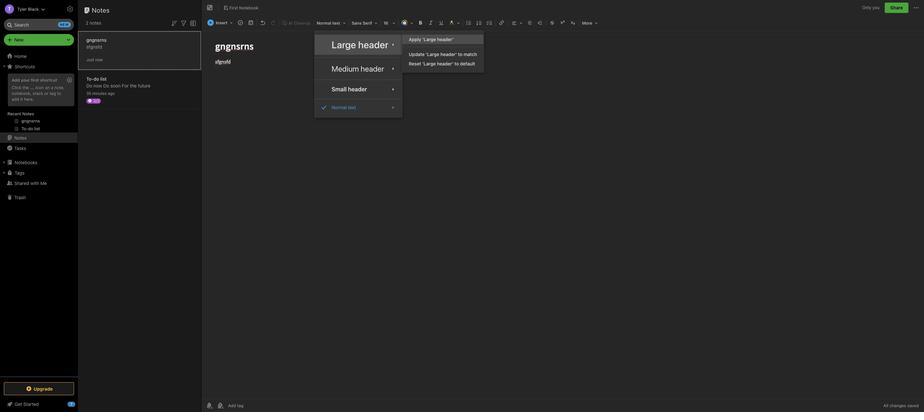 Task type: describe. For each thing, give the bounding box(es) containing it.
sans serif
[[352, 20, 372, 26]]

to-
[[86, 76, 94, 82]]

more
[[582, 20, 593, 26]]

future
[[138, 83, 151, 88]]

just
[[86, 57, 94, 62]]

recent
[[7, 111, 21, 117]]

all
[[884, 404, 889, 409]]

Font color field
[[399, 18, 415, 28]]

Help and Learning task checklist field
[[0, 400, 78, 410]]

or
[[44, 91, 48, 96]]

click to collapse image
[[75, 401, 80, 409]]

match
[[464, 52, 477, 57]]

calendar event image
[[246, 18, 255, 27]]

home
[[14, 53, 27, 59]]

subscript image
[[569, 18, 578, 27]]

View options field
[[188, 19, 197, 27]]

click
[[12, 85, 21, 90]]

add
[[12, 97, 19, 102]]

to-do list
[[86, 76, 107, 82]]

changes
[[890, 404, 907, 409]]

[object Object] field
[[315, 83, 402, 96]]

2 do from the left
[[103, 83, 109, 88]]

large header link
[[315, 35, 402, 55]]

you
[[873, 5, 880, 10]]

add filters image
[[180, 19, 188, 27]]

notes link
[[0, 133, 78, 143]]

all changes saved
[[884, 404, 919, 409]]

16
[[384, 20, 388, 26]]

normal text inside field
[[332, 105, 356, 110]]

new
[[60, 22, 69, 27]]

small header link
[[315, 83, 402, 96]]

large
[[332, 39, 356, 50]]

notebooks link
[[0, 157, 78, 168]]

normal text link
[[315, 102, 402, 113]]

expand note image
[[206, 4, 214, 12]]

[object Object] field
[[315, 60, 402, 77]]

do
[[94, 76, 99, 82]]

Note Editor text field
[[202, 31, 924, 400]]

task image
[[236, 18, 245, 27]]

notebook,
[[12, 91, 31, 96]]

header for large header
[[358, 39, 389, 50]]

shortcut
[[40, 78, 57, 83]]

reset
[[409, 61, 421, 67]]

shared with me
[[14, 181, 47, 186]]

Add filters field
[[180, 19, 188, 27]]

only
[[863, 5, 872, 10]]

underline image
[[437, 18, 446, 27]]

'large for reset
[[422, 61, 436, 67]]

list
[[100, 76, 107, 82]]

add your first shortcut
[[12, 78, 57, 83]]

Account field
[[0, 3, 45, 16]]

it
[[20, 97, 23, 102]]

tag
[[50, 91, 56, 96]]

medium header link
[[315, 60, 402, 77]]

[object Object] field
[[315, 102, 402, 113]]

note,
[[54, 85, 64, 90]]

stack
[[33, 91, 43, 96]]

7
[[70, 403, 72, 407]]

tasks button
[[0, 143, 78, 154]]

header' inside menu item
[[437, 37, 454, 42]]

click the ...
[[12, 85, 34, 90]]

apply 'large header'
[[409, 37, 454, 42]]

upgrade button
[[4, 383, 74, 396]]

1 vertical spatial notes
[[22, 111, 34, 117]]

first notebook
[[229, 5, 258, 10]]

normal text inside heading level field
[[317, 20, 340, 26]]

dropdown list menu containing large header
[[315, 35, 402, 113]]

trash link
[[0, 192, 78, 203]]

expand notebooks image
[[2, 160, 7, 165]]

only you
[[863, 5, 880, 10]]

shortcuts
[[15, 64, 35, 69]]

insert link image
[[497, 18, 506, 27]]

undo image
[[258, 18, 267, 27]]

group inside tree
[[0, 72, 78, 135]]

numbered list image
[[475, 18, 484, 27]]

medium header
[[332, 64, 384, 73]]

superscript image
[[558, 18, 567, 27]]

notebook
[[239, 5, 258, 10]]

header' for match
[[441, 52, 457, 57]]

Alignment field
[[509, 18, 525, 28]]

strikethrough image
[[548, 18, 557, 27]]

shared
[[14, 181, 29, 186]]

upgrade
[[34, 387, 53, 392]]

recent notes
[[7, 111, 34, 117]]

started
[[23, 402, 39, 408]]

Font family field
[[350, 18, 380, 28]]

settings image
[[66, 5, 74, 13]]



Task type: vqa. For each thing, say whether or not it's contained in the screenshot.
Click To Expand icon
no



Task type: locate. For each thing, give the bounding box(es) containing it.
notes
[[90, 20, 101, 26]]

notes up notes
[[92, 6, 110, 14]]

first
[[31, 78, 39, 83]]

header for small header
[[348, 86, 367, 93]]

1 vertical spatial now
[[93, 83, 102, 88]]

now right just
[[95, 57, 103, 62]]

now down to-do list
[[93, 83, 102, 88]]

0 vertical spatial normal text
[[317, 20, 340, 26]]

notes right "recent"
[[22, 111, 34, 117]]

expand tags image
[[2, 170, 7, 176]]

home link
[[0, 51, 78, 61]]

here.
[[24, 97, 34, 102]]

note window element
[[202, 0, 924, 413]]

sans
[[352, 20, 362, 26]]

dropdown list menu containing apply 'large header'
[[403, 35, 484, 68]]

'large
[[423, 37, 436, 42], [426, 52, 439, 57], [422, 61, 436, 67]]

tree
[[0, 51, 78, 377]]

me
[[40, 181, 47, 186]]

outdent image
[[536, 18, 545, 27]]

header' down update 'large header' to match link
[[437, 61, 454, 67]]

update 'large header' to match link
[[403, 50, 484, 59]]

0 horizontal spatial do
[[86, 83, 92, 88]]

apply 'large header' link
[[403, 35, 484, 44]]

new button
[[4, 34, 74, 46]]

large header menu item
[[315, 35, 402, 55]]

header' up reset 'large header' to default 'link'
[[441, 52, 457, 57]]

gngnsrns sfgnsfd
[[86, 37, 107, 50]]

Add tag field
[[228, 403, 276, 409]]

group
[[0, 72, 78, 135]]

tree containing home
[[0, 51, 78, 377]]

tags
[[15, 170, 24, 176]]

italic image
[[427, 18, 436, 27]]

to left match
[[458, 52, 463, 57]]

add a reminder image
[[205, 402, 213, 410]]

bulleted list image
[[464, 18, 474, 27]]

header inside 'link'
[[348, 86, 367, 93]]

to
[[458, 52, 463, 57], [455, 61, 459, 67], [57, 91, 61, 96]]

on
[[45, 85, 50, 90]]

just now
[[86, 57, 103, 62]]

do down list
[[103, 83, 109, 88]]

add
[[12, 78, 20, 83]]

add tag image
[[217, 402, 224, 410]]

0 vertical spatial now
[[95, 57, 103, 62]]

normal inside field
[[332, 105, 347, 110]]

now
[[95, 57, 103, 62], [93, 83, 102, 88]]

indent image
[[526, 18, 535, 27]]

1 horizontal spatial dropdown list menu
[[403, 35, 484, 68]]

1 horizontal spatial text
[[348, 105, 356, 110]]

0 horizontal spatial the
[[23, 85, 29, 90]]

serif
[[363, 20, 372, 26]]

'large right 'apply'
[[423, 37, 436, 42]]

update 'large header' to match
[[409, 52, 477, 57]]

the left ...
[[23, 85, 29, 90]]

to inside icon on a note, notebook, stack or tag to add it here.
[[57, 91, 61, 96]]

to for match
[[458, 52, 463, 57]]

text
[[332, 20, 340, 26], [348, 105, 356, 110]]

ago
[[108, 91, 115, 96]]

apply 'large header' menu item
[[403, 35, 484, 44]]

35
[[86, 91, 91, 96]]

do now do soon for the future
[[86, 83, 151, 88]]

Heading level field
[[315, 18, 348, 28]]

1 vertical spatial header'
[[441, 52, 457, 57]]

1 horizontal spatial normal
[[332, 105, 347, 110]]

2 vertical spatial header
[[348, 86, 367, 93]]

header up normal text field
[[348, 86, 367, 93]]

to left default
[[455, 61, 459, 67]]

shared with me link
[[0, 178, 78, 189]]

More actions field
[[913, 3, 921, 13]]

get started
[[15, 402, 39, 408]]

small
[[332, 86, 347, 93]]

normal text up large at the left top of the page
[[317, 20, 340, 26]]

with
[[30, 181, 39, 186]]

text down small header in the top left of the page
[[348, 105, 356, 110]]

2 vertical spatial header'
[[437, 61, 454, 67]]

2 vertical spatial to
[[57, 91, 61, 96]]

shortcuts button
[[0, 61, 78, 72]]

0 vertical spatial to
[[458, 52, 463, 57]]

small header
[[332, 86, 367, 93]]

sfgnsfd
[[86, 44, 102, 50]]

'large for update
[[426, 52, 439, 57]]

0 horizontal spatial dropdown list menu
[[315, 35, 402, 113]]

1 vertical spatial normal
[[332, 105, 347, 110]]

'large right reset on the left top of page
[[422, 61, 436, 67]]

first
[[229, 5, 238, 10]]

0 vertical spatial normal
[[317, 20, 331, 26]]

share
[[891, 5, 903, 10]]

Font size field
[[381, 18, 398, 28]]

new
[[14, 37, 24, 43]]

header inside menu item
[[358, 39, 389, 50]]

for
[[122, 83, 129, 88]]

normal inside heading level field
[[317, 20, 331, 26]]

your
[[21, 78, 30, 83]]

More field
[[580, 18, 600, 28]]

apply
[[409, 37, 421, 42]]

saved
[[908, 404, 919, 409]]

checklist image
[[485, 18, 494, 27]]

notes up tasks
[[14, 135, 27, 141]]

35 minutes ago
[[86, 91, 115, 96]]

soon
[[110, 83, 121, 88]]

2 vertical spatial 'large
[[422, 61, 436, 67]]

group containing add your first shortcut
[[0, 72, 78, 135]]

1 vertical spatial 'large
[[426, 52, 439, 57]]

large header
[[332, 39, 389, 50]]

to down the "note," at the top of the page
[[57, 91, 61, 96]]

insert
[[216, 20, 228, 25]]

0 vertical spatial header'
[[437, 37, 454, 42]]

do down the to-
[[86, 83, 92, 88]]

tyler black
[[17, 6, 39, 12]]

normal
[[317, 20, 331, 26], [332, 105, 347, 110]]

0 vertical spatial header
[[358, 39, 389, 50]]

icon on a note, notebook, stack or tag to add it here.
[[12, 85, 64, 102]]

'large inside reset 'large header' to default 'link'
[[422, 61, 436, 67]]

get
[[15, 402, 22, 408]]

Insert field
[[206, 18, 235, 27]]

2
[[86, 20, 88, 26]]

1 vertical spatial header
[[361, 64, 384, 73]]

0 vertical spatial notes
[[92, 6, 110, 14]]

2 notes
[[86, 20, 101, 26]]

to for default
[[455, 61, 459, 67]]

0 vertical spatial text
[[332, 20, 340, 26]]

header' up update 'large header' to match at the top of page
[[437, 37, 454, 42]]

now for just
[[95, 57, 103, 62]]

...
[[30, 85, 34, 90]]

bold image
[[416, 18, 425, 27]]

'large for apply
[[423, 37, 436, 42]]

normal text down the small
[[332, 105, 356, 110]]

Sort options field
[[170, 19, 178, 27]]

'large inside update 'large header' to match link
[[426, 52, 439, 57]]

0 vertical spatial 'large
[[423, 37, 436, 42]]

medium
[[332, 64, 359, 73]]

dropdown list menu
[[315, 35, 402, 113], [403, 35, 484, 68]]

more actions image
[[913, 4, 921, 12]]

0 horizontal spatial normal
[[317, 20, 331, 26]]

header inside [object object] field
[[361, 64, 384, 73]]

'large inside apply 'large header' link
[[423, 37, 436, 42]]

first notebook button
[[221, 3, 261, 12]]

default
[[460, 61, 475, 67]]

text inside heading level field
[[332, 20, 340, 26]]

1 vertical spatial text
[[348, 105, 356, 110]]

'large up reset 'large header' to default
[[426, 52, 439, 57]]

[object Object] field
[[315, 35, 402, 55]]

header' for default
[[437, 61, 454, 67]]

the right for
[[130, 83, 137, 88]]

2 dropdown list menu from the left
[[403, 35, 484, 68]]

1 vertical spatial to
[[455, 61, 459, 67]]

update
[[409, 52, 425, 57]]

0/3
[[93, 99, 100, 103]]

share button
[[885, 3, 909, 13]]

1 do from the left
[[86, 83, 92, 88]]

to inside 'link'
[[455, 61, 459, 67]]

Highlight field
[[447, 18, 462, 28]]

tags button
[[0, 168, 78, 178]]

black
[[28, 6, 39, 12]]

reset 'large header' to default link
[[403, 59, 484, 68]]

now for do
[[93, 83, 102, 88]]

header up small header field
[[361, 64, 384, 73]]

0 horizontal spatial text
[[332, 20, 340, 26]]

Search text field
[[8, 19, 69, 31]]

trash
[[14, 195, 26, 200]]

the
[[130, 83, 137, 88], [23, 85, 29, 90]]

minutes
[[92, 91, 107, 96]]

notebooks
[[15, 160, 37, 165]]

new search field
[[8, 19, 71, 31]]

gngnsrns
[[86, 37, 107, 43]]

text inside field
[[348, 105, 356, 110]]

header
[[358, 39, 389, 50], [361, 64, 384, 73], [348, 86, 367, 93]]

tasks
[[14, 146, 26, 151]]

1 horizontal spatial the
[[130, 83, 137, 88]]

header'
[[437, 37, 454, 42], [441, 52, 457, 57], [437, 61, 454, 67]]

header' inside 'link'
[[437, 61, 454, 67]]

1 vertical spatial normal text
[[332, 105, 356, 110]]

normal text
[[317, 20, 340, 26], [332, 105, 356, 110]]

header for medium header
[[361, 64, 384, 73]]

reset 'large header' to default
[[409, 61, 475, 67]]

2 vertical spatial notes
[[14, 135, 27, 141]]

header down serif
[[358, 39, 389, 50]]

1 horizontal spatial do
[[103, 83, 109, 88]]

1 dropdown list menu from the left
[[315, 35, 402, 113]]

text left sans
[[332, 20, 340, 26]]



